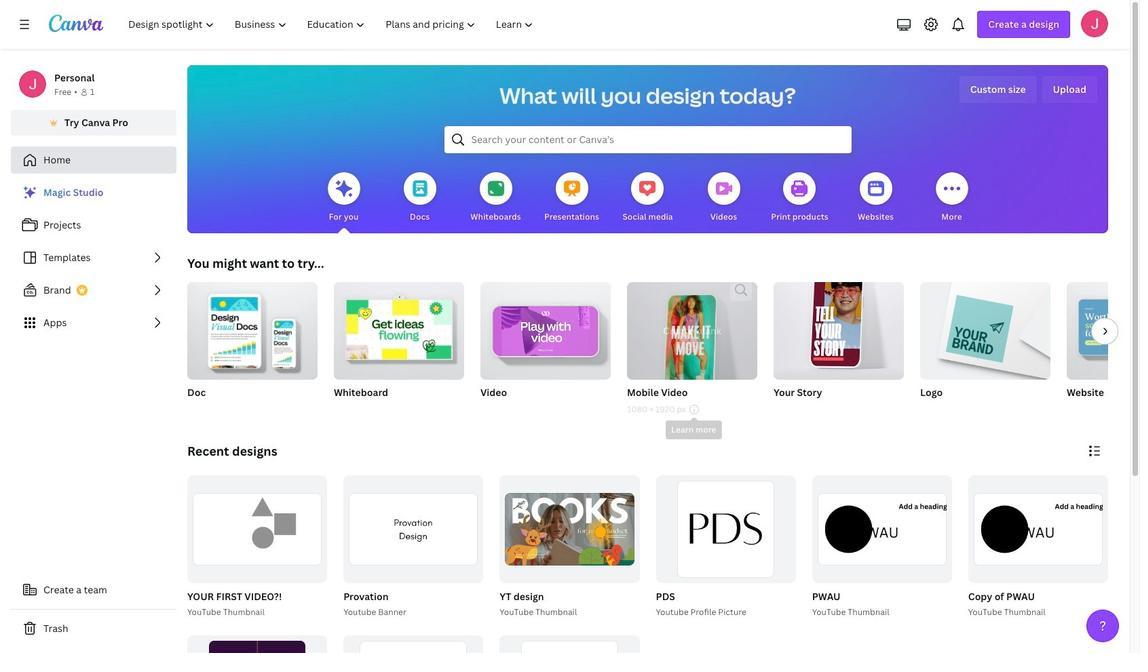 Task type: vqa. For each thing, say whether or not it's contained in the screenshot.
Search SEARCH BOX
yes



Task type: describe. For each thing, give the bounding box(es) containing it.
top level navigation element
[[119, 11, 545, 38]]

james peterson image
[[1081, 10, 1109, 37]]



Task type: locate. For each thing, give the bounding box(es) containing it.
group
[[774, 274, 904, 417], [774, 274, 904, 380], [187, 277, 318, 417], [187, 277, 318, 380], [334, 277, 464, 417], [334, 277, 464, 380], [481, 277, 611, 417], [481, 277, 611, 380], [627, 277, 758, 417], [627, 277, 758, 388], [921, 277, 1051, 417], [921, 277, 1051, 380], [1067, 282, 1140, 417], [1067, 282, 1140, 380], [185, 476, 327, 620], [187, 476, 327, 584], [341, 476, 484, 620], [344, 476, 484, 584], [497, 476, 640, 620], [500, 476, 640, 584], [653, 476, 796, 620], [656, 476, 796, 584], [810, 476, 952, 620], [966, 476, 1109, 620], [187, 636, 327, 654], [344, 636, 484, 654], [500, 636, 640, 654]]

list
[[11, 179, 177, 337]]

Search search field
[[471, 127, 824, 153]]

None search field
[[444, 126, 852, 153]]



